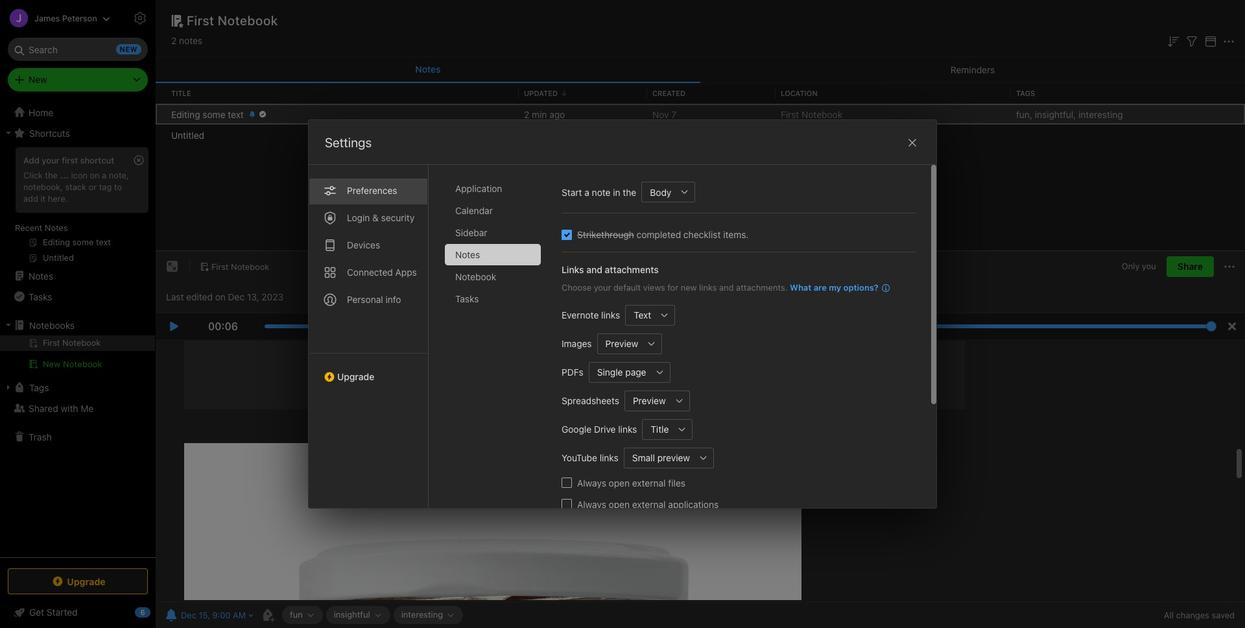 Task type: vqa. For each thing, say whether or not it's contained in the screenshot.
Single
yes



Task type: describe. For each thing, give the bounding box(es) containing it.
13,
[[247, 291, 259, 302]]

1 horizontal spatial settings
[[325, 135, 372, 150]]

ago
[[550, 109, 565, 120]]

reminders button
[[701, 57, 1246, 83]]

only you
[[1123, 261, 1157, 272]]

all changes saved
[[1165, 610, 1236, 620]]

links right drive
[[619, 424, 637, 435]]

add
[[23, 193, 38, 204]]

shared
[[29, 403, 58, 414]]

preview button for images
[[597, 333, 642, 354]]

insightful
[[334, 609, 370, 620]]

body
[[650, 187, 672, 198]]

expand tags image
[[3, 382, 14, 393]]

shortcuts
[[29, 128, 70, 139]]

choose
[[562, 282, 592, 293]]

with
[[61, 403, 78, 414]]

Choose default view option for Images field
[[597, 333, 663, 354]]

shortcut
[[80, 155, 114, 165]]

0 vertical spatial tags
[[1017, 89, 1036, 97]]

calendar
[[456, 205, 493, 216]]

youtube
[[562, 452, 598, 463]]

shared with me
[[29, 403, 94, 414]]

text
[[228, 109, 244, 120]]

2 for 2 min ago
[[524, 109, 530, 120]]

me
[[81, 403, 94, 414]]

links down drive
[[600, 452, 619, 463]]

what
[[790, 282, 812, 293]]

tab list containing notes
[[156, 57, 1246, 83]]

applications
[[669, 499, 719, 510]]

new
[[681, 282, 697, 293]]

new for new notebook
[[43, 359, 61, 369]]

some
[[203, 109, 226, 120]]

interesting inside button
[[401, 609, 443, 620]]

Always open external applications checkbox
[[562, 499, 572, 509]]

notes
[[179, 35, 203, 46]]

recent
[[15, 223, 42, 233]]

close image
[[905, 135, 921, 151]]

Search text field
[[17, 38, 139, 61]]

tasks tab
[[445, 288, 541, 310]]

application
[[456, 183, 503, 194]]

google
[[562, 424, 592, 435]]

share
[[1178, 261, 1204, 272]]

new for new
[[29, 74, 47, 85]]

external for files
[[633, 477, 666, 488]]

notebooks link
[[0, 315, 155, 336]]

in
[[613, 187, 621, 198]]

home link
[[0, 102, 156, 123]]

always for always open external applications
[[578, 499, 607, 510]]

always open external files
[[578, 477, 686, 488]]

note
[[592, 187, 611, 198]]

notes inside button
[[416, 64, 441, 75]]

sidebar tab
[[445, 222, 541, 243]]

preview for spreadsheets
[[633, 395, 666, 406]]

2 notes
[[171, 35, 203, 46]]

start a note in the
[[562, 187, 637, 198]]

tab list for start a note in the
[[445, 178, 552, 508]]

first
[[62, 155, 78, 165]]

are
[[814, 282, 827, 293]]

2 for 2 notes
[[171, 35, 177, 46]]

new notebook button
[[0, 356, 155, 372]]

google drive links
[[562, 424, 637, 435]]

first notebook button
[[195, 258, 274, 276]]

00:06
[[208, 321, 238, 332]]

tasks inside tab
[[456, 293, 479, 304]]

links and attachments
[[562, 264, 659, 275]]

application tab
[[445, 178, 541, 199]]

0 vertical spatial and
[[587, 264, 603, 275]]

text button
[[626, 305, 655, 325]]

here.
[[48, 193, 68, 204]]

trash
[[29, 431, 52, 442]]

first notebook inside button
[[212, 261, 270, 272]]

icon on a note, notebook, stack or tag to add it here.
[[23, 170, 129, 204]]

tags button
[[0, 377, 155, 398]]

files
[[669, 477, 686, 488]]

attachments.
[[737, 282, 788, 293]]

on inside note window "element"
[[215, 291, 226, 302]]

preview for images
[[606, 338, 639, 349]]

strikethrough completed checklist items.
[[578, 229, 749, 240]]

edited
[[186, 291, 213, 302]]

choose your default views for new links and attachments.
[[562, 282, 788, 293]]

tags inside button
[[29, 382, 49, 393]]

all
[[1165, 610, 1175, 620]]

Choose default view option for Evernote links field
[[626, 305, 676, 325]]

1 vertical spatial and
[[720, 282, 734, 293]]

untitled
[[171, 129, 204, 140]]

notebook inside tab
[[456, 271, 497, 282]]

group containing add your first shortcut
[[0, 143, 155, 271]]

&
[[373, 212, 379, 223]]

links
[[562, 264, 584, 275]]

or
[[89, 182, 97, 192]]

note window element
[[156, 251, 1246, 628]]

fun, insightful, interesting
[[1017, 109, 1124, 120]]

for
[[668, 282, 679, 293]]

first inside row group
[[781, 109, 800, 120]]

links right new
[[700, 282, 717, 293]]

default
[[614, 282, 641, 293]]

settings inside "tooltip"
[[164, 12, 197, 23]]

Choose default view option for Spreadsheets field
[[625, 390, 690, 411]]

personal
[[347, 294, 383, 305]]

notebook,
[[23, 182, 63, 192]]

created
[[653, 89, 686, 97]]

settings image
[[132, 10, 148, 26]]

reminders
[[951, 64, 996, 75]]

0 vertical spatial interesting
[[1079, 109, 1124, 120]]

last
[[166, 291, 184, 302]]

untitled button
[[156, 125, 1246, 145]]

1 vertical spatial the
[[623, 187, 637, 198]]

interesting button
[[394, 606, 463, 624]]

start
[[562, 187, 582, 198]]

new notebook group
[[0, 336, 155, 377]]

recent notes
[[15, 223, 68, 233]]

upgrade button inside tab list
[[309, 353, 428, 387]]



Task type: locate. For each thing, give the bounding box(es) containing it.
always
[[578, 477, 607, 488], [578, 499, 607, 510]]

2 left "notes"
[[171, 35, 177, 46]]

0 vertical spatial title
[[171, 89, 191, 97]]

row group containing editing some text
[[156, 104, 1246, 145]]

0 vertical spatial 2
[[171, 35, 177, 46]]

1 vertical spatial first
[[781, 109, 800, 120]]

it
[[41, 193, 46, 204]]

0 horizontal spatial interesting
[[401, 609, 443, 620]]

notes tab
[[445, 244, 541, 265]]

tags up fun,
[[1017, 89, 1036, 97]]

first notebook down location
[[781, 109, 843, 120]]

0 vertical spatial external
[[633, 477, 666, 488]]

and right the links
[[587, 264, 603, 275]]

preview
[[658, 452, 691, 463]]

small preview
[[633, 452, 691, 463]]

notebook inside note window "element"
[[231, 261, 270, 272]]

strikethrough
[[578, 229, 635, 240]]

0 vertical spatial always
[[578, 477, 607, 488]]

links left the text button
[[602, 310, 621, 321]]

security
[[381, 212, 415, 223]]

Choose default view option for PDFs field
[[589, 362, 671, 383]]

notebook inside row group
[[802, 109, 843, 120]]

fun button
[[282, 606, 323, 624]]

tags up shared
[[29, 382, 49, 393]]

preview button for spreadsheets
[[625, 390, 670, 411]]

note,
[[109, 170, 129, 180]]

click
[[23, 170, 43, 180]]

2
[[171, 35, 177, 46], [524, 109, 530, 120]]

interesting right insightful button on the bottom of the page
[[401, 609, 443, 620]]

open for always open external applications
[[609, 499, 630, 510]]

preview up title button
[[633, 395, 666, 406]]

0 vertical spatial the
[[45, 170, 58, 180]]

notes inside tab
[[456, 249, 480, 260]]

0 horizontal spatial settings
[[164, 12, 197, 23]]

notebook
[[218, 13, 278, 28], [802, 109, 843, 120], [231, 261, 270, 272], [456, 271, 497, 282], [63, 359, 102, 369]]

pdfs
[[562, 367, 584, 378]]

calendar tab
[[445, 200, 541, 221]]

images
[[562, 338, 592, 349]]

1 vertical spatial external
[[633, 499, 666, 510]]

tab list for application
[[309, 165, 429, 508]]

your for default
[[594, 282, 612, 293]]

home
[[29, 107, 53, 118]]

views
[[644, 282, 666, 293]]

your down links and attachments
[[594, 282, 612, 293]]

expand notebooks image
[[3, 320, 14, 330]]

2 vertical spatial first notebook
[[212, 261, 270, 272]]

add your first shortcut
[[23, 155, 114, 165]]

1 horizontal spatial your
[[594, 282, 612, 293]]

youtube links
[[562, 452, 619, 463]]

1 vertical spatial open
[[609, 499, 630, 510]]

new
[[29, 74, 47, 85], [43, 359, 61, 369]]

your for first
[[42, 155, 60, 165]]

on
[[90, 170, 100, 180], [215, 291, 226, 302]]

0 horizontal spatial upgrade
[[67, 576, 106, 587]]

title inside title button
[[651, 424, 669, 435]]

0 vertical spatial a
[[102, 170, 107, 180]]

new button
[[8, 68, 148, 92]]

new up home
[[29, 74, 47, 85]]

external
[[633, 477, 666, 488], [633, 499, 666, 510]]

what are my options?
[[790, 282, 879, 293]]

preview button up "single page" button
[[597, 333, 642, 354]]

share button
[[1167, 256, 1215, 277]]

Always open external files checkbox
[[562, 478, 572, 488]]

open down always open external files
[[609, 499, 630, 510]]

0 horizontal spatial on
[[90, 170, 100, 180]]

1 vertical spatial interesting
[[401, 609, 443, 620]]

new notebook
[[43, 359, 102, 369]]

first notebook up "notes"
[[187, 13, 278, 28]]

only
[[1123, 261, 1141, 272]]

tree containing home
[[0, 102, 156, 557]]

1 horizontal spatial interesting
[[1079, 109, 1124, 120]]

settings tooltip
[[144, 5, 207, 31]]

on inside icon on a note, notebook, stack or tag to add it here.
[[90, 170, 100, 180]]

1 vertical spatial upgrade
[[67, 576, 106, 587]]

last edited on dec 13, 2023
[[166, 291, 284, 302]]

tab list containing application
[[445, 178, 552, 508]]

tasks button
[[0, 286, 155, 307]]

Choose default view option for Google Drive links field
[[643, 419, 693, 440]]

2 inside row group
[[524, 109, 530, 120]]

1 open from the top
[[609, 477, 630, 488]]

interesting
[[1079, 109, 1124, 120], [401, 609, 443, 620]]

first notebook up dec
[[212, 261, 270, 272]]

tab list containing preferences
[[309, 165, 429, 508]]

fun,
[[1017, 109, 1033, 120]]

notes link
[[0, 265, 155, 286]]

evernote links
[[562, 310, 621, 321]]

devices
[[347, 239, 380, 250]]

nov 7
[[653, 109, 677, 120]]

1 vertical spatial your
[[594, 282, 612, 293]]

notes inside group
[[45, 223, 68, 233]]

1 horizontal spatial 2
[[524, 109, 530, 120]]

a up the tag at the top left of the page
[[102, 170, 107, 180]]

always for always open external files
[[578, 477, 607, 488]]

your up click the ...
[[42, 155, 60, 165]]

0 vertical spatial preview
[[606, 338, 639, 349]]

1 vertical spatial first notebook
[[781, 109, 843, 120]]

location
[[781, 89, 818, 97]]

None search field
[[17, 38, 139, 61]]

1 vertical spatial tags
[[29, 382, 49, 393]]

login & security
[[347, 212, 415, 223]]

first
[[187, 13, 214, 28], [781, 109, 800, 120], [212, 261, 229, 272]]

...
[[60, 170, 69, 180]]

small preview button
[[624, 447, 694, 468]]

0 horizontal spatial upgrade button
[[8, 568, 148, 594]]

a inside icon on a note, notebook, stack or tag to add it here.
[[102, 170, 107, 180]]

2 min ago
[[524, 109, 565, 120]]

1 vertical spatial preview
[[633, 395, 666, 406]]

personal info
[[347, 294, 401, 305]]

title
[[171, 89, 191, 97], [651, 424, 669, 435]]

0 vertical spatial preview button
[[597, 333, 642, 354]]

options?
[[844, 282, 879, 293]]

body button
[[642, 182, 675, 202]]

2 vertical spatial first
[[212, 261, 229, 272]]

dec
[[228, 291, 245, 302]]

tasks up "notebooks"
[[29, 291, 52, 302]]

small
[[633, 452, 655, 463]]

1 always from the top
[[578, 477, 607, 488]]

settings up preferences
[[325, 135, 372, 150]]

notebook inside "group"
[[63, 359, 102, 369]]

interesting right insightful,
[[1079, 109, 1124, 120]]

1 horizontal spatial the
[[623, 187, 637, 198]]

expand note image
[[165, 259, 180, 275]]

open
[[609, 477, 630, 488], [609, 499, 630, 510]]

row group
[[156, 104, 1246, 145]]

0 horizontal spatial a
[[102, 170, 107, 180]]

group
[[0, 143, 155, 271]]

add
[[23, 155, 39, 165]]

1 vertical spatial 2
[[524, 109, 530, 120]]

single page
[[598, 367, 647, 378]]

tasks inside button
[[29, 291, 52, 302]]

on left dec
[[215, 291, 226, 302]]

settings up "2 notes"
[[164, 12, 197, 23]]

preview up 'single page' in the bottom of the page
[[606, 338, 639, 349]]

1 horizontal spatial tasks
[[456, 293, 479, 304]]

the
[[45, 170, 58, 180], [623, 187, 637, 198]]

1 horizontal spatial and
[[720, 282, 734, 293]]

preview
[[606, 338, 639, 349], [633, 395, 666, 406]]

add tag image
[[260, 607, 276, 623]]

0 horizontal spatial 2
[[171, 35, 177, 46]]

0 vertical spatial new
[[29, 74, 47, 85]]

your inside group
[[42, 155, 60, 165]]

your
[[42, 155, 60, 165], [594, 282, 612, 293]]

you
[[1143, 261, 1157, 272]]

drive
[[594, 424, 616, 435]]

0 vertical spatial your
[[42, 155, 60, 165]]

always right always open external files checkbox
[[578, 477, 607, 488]]

tab list
[[156, 57, 1246, 83], [309, 165, 429, 508], [445, 178, 552, 508]]

1 vertical spatial new
[[43, 359, 61, 369]]

1 vertical spatial always
[[578, 499, 607, 510]]

0 horizontal spatial title
[[171, 89, 191, 97]]

0 horizontal spatial tags
[[29, 382, 49, 393]]

1 horizontal spatial on
[[215, 291, 226, 302]]

1 vertical spatial settings
[[325, 135, 372, 150]]

notebook tab
[[445, 266, 541, 287]]

title up the small preview button
[[651, 424, 669, 435]]

0 horizontal spatial and
[[587, 264, 603, 275]]

1 horizontal spatial upgrade button
[[309, 353, 428, 387]]

first up last edited on dec 13, 2023 at the top
[[212, 261, 229, 272]]

1 horizontal spatial title
[[651, 424, 669, 435]]

notes button
[[156, 57, 701, 83]]

0 vertical spatial upgrade
[[337, 371, 375, 382]]

preview inside choose default view option for images field
[[606, 338, 639, 349]]

open up always open external applications on the bottom
[[609, 477, 630, 488]]

insightful,
[[1036, 109, 1077, 120]]

0 vertical spatial settings
[[164, 12, 197, 23]]

apps
[[396, 267, 417, 278]]

new inside popup button
[[29, 74, 47, 85]]

always open external applications
[[578, 499, 719, 510]]

0 vertical spatial first
[[187, 13, 214, 28]]

my
[[830, 282, 842, 293]]

the left ...
[[45, 170, 58, 180]]

external down always open external files
[[633, 499, 666, 510]]

0 vertical spatial open
[[609, 477, 630, 488]]

0 horizontal spatial the
[[45, 170, 58, 180]]

shared with me link
[[0, 398, 155, 419]]

preview button up title button
[[625, 390, 670, 411]]

0 horizontal spatial tasks
[[29, 291, 52, 302]]

Start a new note in the body or title. field
[[642, 182, 696, 202]]

1 horizontal spatial tags
[[1017, 89, 1036, 97]]

Select2160 checkbox
[[562, 229, 572, 240]]

icon
[[71, 170, 88, 180]]

new inside button
[[43, 359, 61, 369]]

the right in
[[623, 187, 637, 198]]

min
[[532, 109, 547, 120]]

first inside button
[[212, 261, 229, 272]]

upgrade button
[[309, 353, 428, 387], [8, 568, 148, 594]]

1 vertical spatial preview button
[[625, 390, 670, 411]]

first down location
[[781, 109, 800, 120]]

1 horizontal spatial a
[[585, 187, 590, 198]]

on up or
[[90, 170, 100, 180]]

the inside group
[[45, 170, 58, 180]]

open for always open external files
[[609, 477, 630, 488]]

Note Editor text field
[[156, 340, 1246, 602]]

tree
[[0, 102, 156, 557]]

saved
[[1213, 610, 1236, 620]]

first up "notes"
[[187, 13, 214, 28]]

single
[[598, 367, 623, 378]]

external up always open external applications on the bottom
[[633, 477, 666, 488]]

and
[[587, 264, 603, 275], [720, 282, 734, 293]]

1 vertical spatial on
[[215, 291, 226, 302]]

0 vertical spatial upgrade button
[[309, 353, 428, 387]]

tags
[[1017, 89, 1036, 97], [29, 382, 49, 393]]

upgrade inside tab list
[[337, 371, 375, 382]]

2 external from the top
[[633, 499, 666, 510]]

1 vertical spatial title
[[651, 424, 669, 435]]

2 always from the top
[[578, 499, 607, 510]]

and left attachments.
[[720, 282, 734, 293]]

0 vertical spatial first notebook
[[187, 13, 278, 28]]

1 vertical spatial a
[[585, 187, 590, 198]]

always right "always open external applications" checkbox
[[578, 499, 607, 510]]

items.
[[724, 229, 749, 240]]

new up the tags button
[[43, 359, 61, 369]]

text
[[634, 310, 652, 321]]

a left note
[[585, 187, 590, 198]]

1 horizontal spatial upgrade
[[337, 371, 375, 382]]

0 horizontal spatial your
[[42, 155, 60, 165]]

tag
[[99, 182, 112, 192]]

connected apps
[[347, 267, 417, 278]]

2 left the min
[[524, 109, 530, 120]]

Choose default view option for YouTube links field
[[624, 447, 715, 468]]

1 vertical spatial upgrade button
[[8, 568, 148, 594]]

0 vertical spatial on
[[90, 170, 100, 180]]

title up editing
[[171, 89, 191, 97]]

cell
[[0, 336, 155, 351]]

stack
[[65, 182, 86, 192]]

tasks down notebook tab
[[456, 293, 479, 304]]

2 open from the top
[[609, 499, 630, 510]]

external for applications
[[633, 499, 666, 510]]

1 external from the top
[[633, 477, 666, 488]]

spreadsheets
[[562, 395, 620, 406]]

preview inside the preview field
[[633, 395, 666, 406]]



